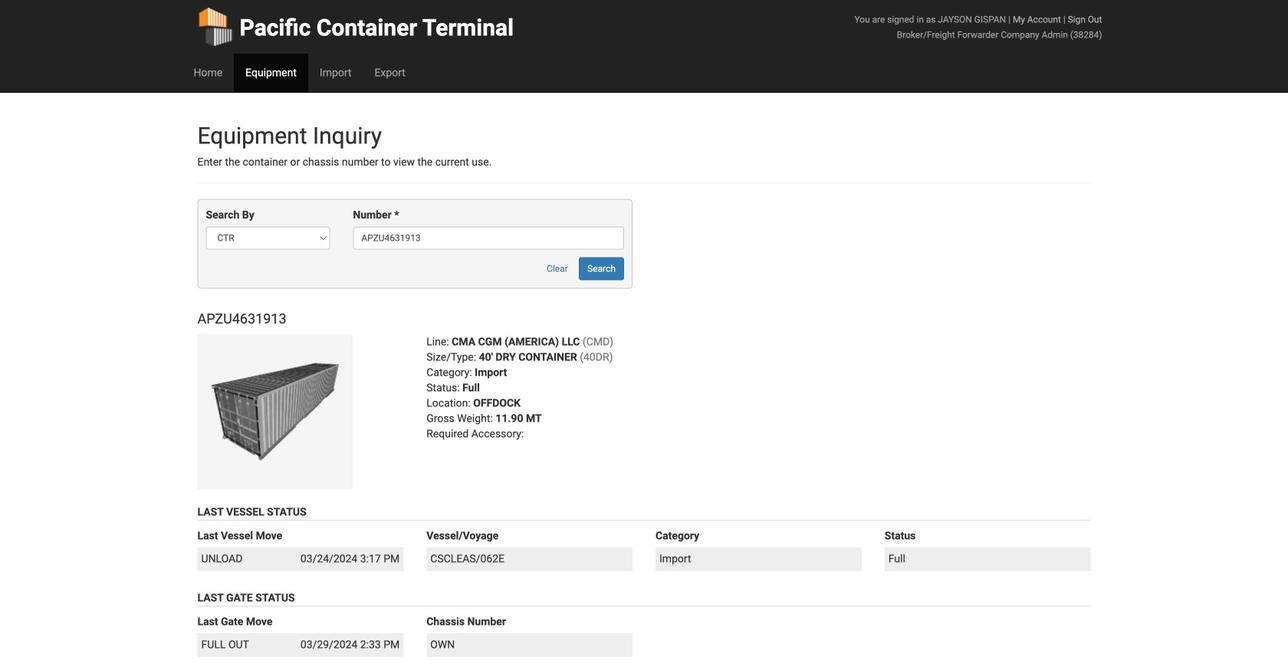 Task type: vqa. For each thing, say whether or not it's contained in the screenshot.
Safety
no



Task type: locate. For each thing, give the bounding box(es) containing it.
40dr image
[[197, 335, 352, 489]]

None text field
[[353, 227, 624, 250]]



